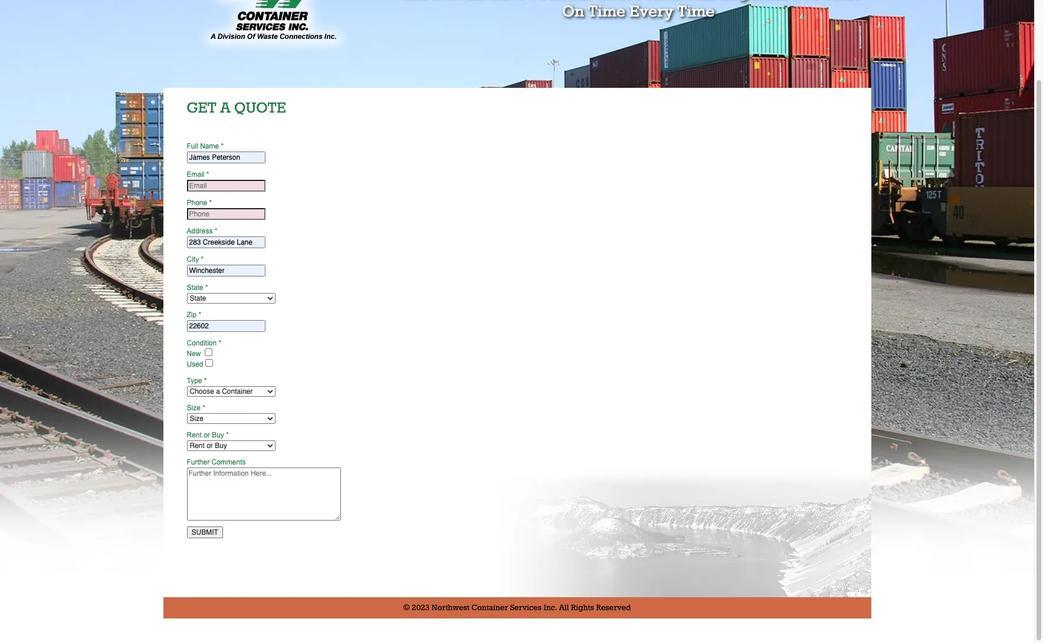 Task type: locate. For each thing, give the bounding box(es) containing it.
1 horizontal spatial time
[[678, 3, 715, 21]]

* right email
[[207, 171, 209, 179]]

*
[[221, 142, 224, 151], [207, 171, 209, 179], [209, 199, 212, 207], [215, 227, 218, 236], [201, 256, 204, 264], [205, 284, 208, 292], [199, 311, 201, 319], [219, 339, 222, 348], [204, 377, 207, 386], [203, 404, 205, 413], [226, 432, 229, 440]]

get a quote
[[187, 100, 286, 117]]

© 2023 northwest container services inc. all rights reserved
[[404, 604, 631, 613]]

* for state *
[[205, 284, 208, 292]]

time right every
[[678, 3, 715, 21]]

city
[[187, 256, 199, 264]]

or
[[204, 432, 210, 440]]

all
[[559, 604, 569, 613]]

* for type *
[[204, 377, 207, 386]]

further
[[187, 459, 210, 467]]

* right buy at the bottom left of the page
[[226, 432, 229, 440]]

full name *
[[187, 142, 224, 151]]

state *
[[187, 284, 208, 292]]

name
[[200, 142, 219, 151]]

©
[[404, 604, 410, 613]]

inc.
[[544, 604, 557, 613]]

condition *
[[187, 339, 222, 348]]

* right zip
[[199, 311, 201, 319]]

reserved
[[596, 604, 631, 613]]

Phone text field
[[187, 208, 265, 220]]

* down zip text field
[[219, 339, 222, 348]]

zip *
[[187, 311, 201, 319]]

* up full name text field
[[221, 142, 224, 151]]

time right on
[[588, 3, 626, 21]]

Further Comments text field
[[187, 468, 341, 521]]

* right type
[[204, 377, 207, 386]]

* right city
[[201, 256, 204, 264]]

* right "size"
[[203, 404, 205, 413]]

phone
[[187, 199, 207, 207]]

* right phone
[[209, 199, 212, 207]]

City text field
[[187, 265, 265, 277]]

submit button
[[187, 527, 223, 539]]

city *
[[187, 256, 204, 264]]

time
[[588, 3, 626, 21], [678, 3, 715, 21]]

* for email *
[[207, 171, 209, 179]]

address *
[[187, 227, 218, 236]]

* up address text box
[[215, 227, 218, 236]]

Used checkbox
[[205, 360, 213, 367]]

rent or buy *
[[187, 432, 229, 440]]

size
[[187, 404, 201, 413]]

type
[[187, 377, 202, 386]]

full
[[187, 142, 198, 151]]

further comments
[[187, 459, 246, 467]]

address
[[187, 227, 213, 236]]

northwest
[[432, 604, 470, 613]]

0 horizontal spatial time
[[588, 3, 626, 21]]

* right 'state'
[[205, 284, 208, 292]]

* for size *
[[203, 404, 205, 413]]

2 time from the left
[[678, 3, 715, 21]]



Task type: describe. For each thing, give the bounding box(es) containing it.
* for city *
[[201, 256, 204, 264]]

rights
[[571, 604, 595, 613]]

type *
[[187, 377, 207, 386]]

size *
[[187, 404, 205, 413]]

services
[[510, 604, 542, 613]]

new
[[187, 350, 205, 358]]

* for phone *
[[209, 199, 212, 207]]

* for zip *
[[199, 311, 201, 319]]

container
[[472, 604, 508, 613]]

a
[[220, 100, 231, 117]]

state
[[187, 284, 203, 292]]

Zip text field
[[187, 321, 265, 332]]

* for address *
[[215, 227, 218, 236]]

every
[[630, 3, 674, 21]]

* for condition *
[[219, 339, 222, 348]]

Email  text field
[[187, 180, 265, 192]]

rent
[[187, 432, 202, 440]]

phone *
[[187, 199, 212, 207]]

2023
[[412, 604, 430, 613]]

Address text field
[[187, 237, 265, 249]]

1 time from the left
[[588, 3, 626, 21]]

on time every time
[[563, 3, 715, 21]]

on
[[563, 3, 584, 21]]

email *
[[187, 171, 209, 179]]

Full Name text field
[[187, 152, 265, 164]]

email
[[187, 171, 205, 179]]

northwest container services inc. image
[[201, 0, 348, 58]]

zip
[[187, 311, 197, 319]]

submit
[[192, 529, 218, 537]]

comments
[[212, 459, 246, 467]]

buy
[[212, 432, 224, 440]]

New checkbox
[[205, 349, 213, 357]]

used
[[187, 361, 205, 369]]

get
[[187, 100, 217, 117]]

condition
[[187, 339, 217, 348]]

quote
[[234, 100, 286, 117]]



Task type: vqa. For each thing, say whether or not it's contained in the screenshot.
Further Comments
yes



